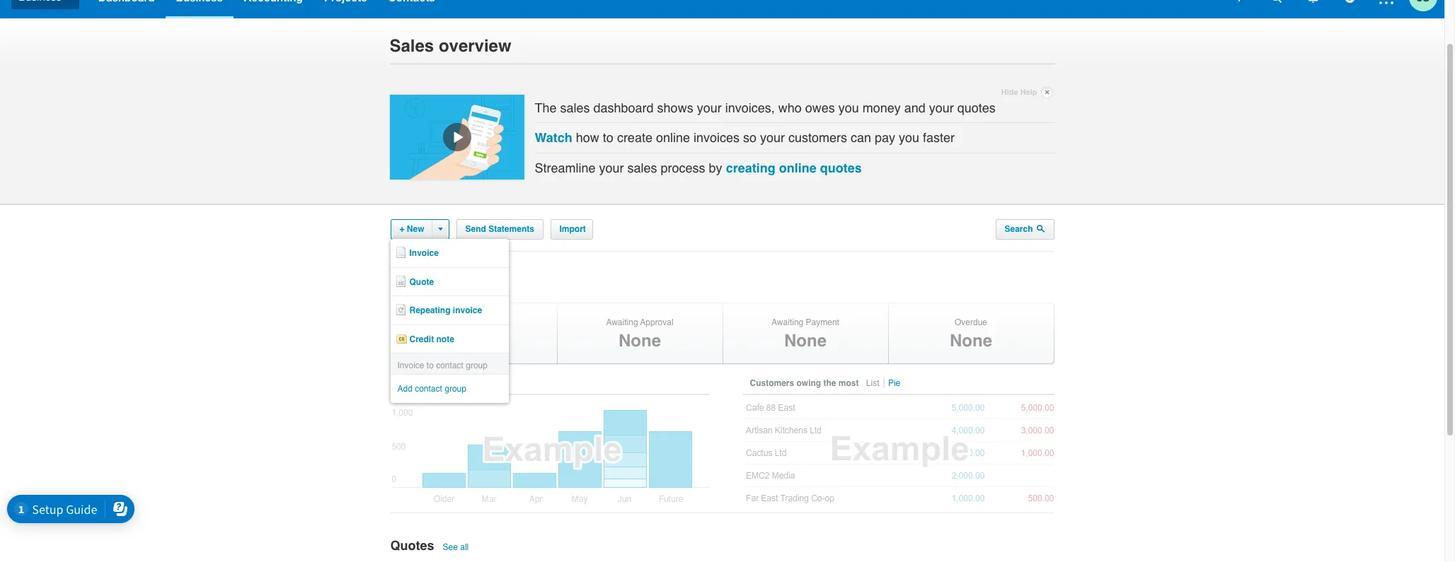 Task type: describe. For each thing, give the bounding box(es) containing it.
your up invoices
[[697, 100, 722, 115]]

1 vertical spatial group
[[445, 385, 466, 395]]

see all link
[[441, 543, 472, 553]]

customers
[[750, 379, 794, 389]]

streamline your sales process by creating online quotes
[[535, 161, 862, 175]]

0 vertical spatial group
[[466, 361, 488, 371]]

overdue
[[955, 318, 988, 328]]

0 horizontal spatial you
[[839, 100, 859, 115]]

owing
[[797, 379, 821, 389]]

sales
[[390, 36, 434, 56]]

2 svg image from the left
[[1309, 0, 1318, 2]]

quote link
[[390, 268, 509, 297]]

pay
[[875, 130, 896, 145]]

svg image
[[1271, 0, 1282, 2]]

none inside awaiting approval none
[[619, 332, 661, 351]]

watch
[[535, 130, 573, 145]]

money coming in
[[398, 379, 467, 389]]

+
[[400, 225, 405, 235]]

1 vertical spatial you
[[899, 130, 920, 145]]

quotes
[[390, 539, 434, 554]]

draft
[[465, 318, 484, 328]]

create
[[617, 130, 653, 145]]

shows
[[657, 100, 694, 115]]

hide
[[1002, 88, 1019, 97]]

overdue none
[[950, 318, 993, 351]]

invoices,
[[725, 100, 775, 115]]

0 vertical spatial quotes
[[958, 100, 996, 115]]

0 horizontal spatial sales
[[560, 100, 590, 115]]

credit
[[410, 335, 434, 344]]

in
[[459, 379, 467, 389]]

note
[[436, 335, 454, 344]]

1 vertical spatial quotes
[[820, 161, 862, 175]]

1 horizontal spatial to
[[603, 130, 614, 145]]

creating online quotes link
[[726, 161, 862, 175]]

0 horizontal spatial to
[[427, 361, 434, 371]]

repeating
[[410, 306, 451, 316]]

faster
[[923, 130, 955, 145]]

all
[[460, 543, 469, 553]]

invoice for invoice to contact group
[[398, 361, 424, 371]]

your right so
[[760, 130, 785, 145]]

+ new
[[400, 225, 424, 235]]

quotes see all
[[390, 539, 469, 554]]

awaiting for awaiting approval none
[[606, 318, 638, 328]]

1 vertical spatial contact
[[415, 385, 442, 395]]

most
[[839, 379, 859, 389]]

repeating invoice link
[[390, 297, 509, 325]]

customers
[[789, 130, 847, 145]]

repeating invoice
[[410, 306, 482, 316]]

quote
[[410, 277, 434, 287]]

coming
[[427, 379, 457, 389]]

invoice link
[[390, 240, 509, 268]]

search
[[1005, 225, 1036, 235]]

payment
[[806, 318, 840, 328]]

import link
[[550, 220, 593, 240]]

credit note link
[[390, 325, 509, 354]]

customers owing the most
[[750, 379, 862, 389]]

none inside awaiting payment none
[[784, 332, 827, 351]]

send statements link
[[456, 220, 543, 240]]

import
[[560, 225, 586, 235]]

owes
[[805, 100, 835, 115]]



Task type: locate. For each thing, give the bounding box(es) containing it.
creating
[[726, 161, 776, 175]]

watch link
[[535, 130, 573, 145]]

add contact group
[[398, 385, 466, 395]]

watch how to create online invoices so your customers can pay you faster
[[535, 130, 955, 145]]

invoice to contact group
[[398, 361, 488, 371]]

1 horizontal spatial sales
[[628, 161, 657, 175]]

0 horizontal spatial quotes
[[820, 161, 862, 175]]

1 awaiting from the left
[[606, 318, 638, 328]]

1 svg image from the left
[[1235, 0, 1244, 1]]

0 horizontal spatial awaiting
[[606, 318, 638, 328]]

1 horizontal spatial awaiting
[[772, 318, 804, 328]]

invoices
[[390, 277, 441, 292]]

0 vertical spatial contact
[[436, 361, 464, 371]]

0 vertical spatial sales
[[560, 100, 590, 115]]

money
[[398, 379, 424, 389]]

+ new link
[[390, 220, 449, 240]]

quotes
[[958, 100, 996, 115], [820, 161, 862, 175]]

you right owes
[[839, 100, 859, 115]]

0 horizontal spatial online
[[656, 130, 690, 145]]

online down customers
[[779, 161, 817, 175]]

who
[[779, 100, 802, 115]]

1 vertical spatial sales
[[628, 161, 657, 175]]

to up the money coming in
[[427, 361, 434, 371]]

1 horizontal spatial you
[[899, 130, 920, 145]]

dashboard
[[594, 100, 654, 115]]

by
[[709, 161, 723, 175]]

list link
[[865, 379, 885, 389]]

1 vertical spatial to
[[427, 361, 434, 371]]

online
[[656, 130, 690, 145], [779, 161, 817, 175]]

svg image
[[1235, 0, 1244, 1], [1309, 0, 1318, 2], [1345, 0, 1355, 2], [1380, 0, 1394, 4]]

awaiting left approval at the left of the page
[[606, 318, 638, 328]]

approval
[[640, 318, 674, 328]]

group
[[466, 361, 488, 371], [445, 385, 466, 395]]

3 svg image from the left
[[1345, 0, 1355, 2]]

4 none from the left
[[950, 332, 993, 351]]

3 none from the left
[[784, 332, 827, 351]]

none down payment
[[784, 332, 827, 351]]

none down draft
[[453, 332, 496, 351]]

how
[[576, 130, 600, 145]]

invoice
[[410, 249, 439, 259], [398, 361, 424, 371]]

invoice up money in the left bottom of the page
[[398, 361, 424, 371]]

0 vertical spatial you
[[839, 100, 859, 115]]

pie link
[[887, 379, 904, 389]]

help
[[1021, 88, 1038, 97]]

sales right the
[[560, 100, 590, 115]]

hide help link
[[1002, 84, 1053, 101]]

add
[[398, 385, 413, 395]]

the sales dashboard shows your invoices, who owes you money and your quotes
[[535, 100, 996, 115]]

money
[[863, 100, 901, 115]]

awaiting left payment
[[772, 318, 804, 328]]

so
[[743, 130, 757, 145]]

1 horizontal spatial online
[[779, 161, 817, 175]]

1 vertical spatial invoice
[[398, 361, 424, 371]]

2 none from the left
[[619, 332, 661, 351]]

statements
[[489, 225, 534, 235]]

0 vertical spatial online
[[656, 130, 690, 145]]

invoice for invoice
[[410, 249, 439, 259]]

new
[[407, 225, 424, 235]]

1 horizontal spatial quotes
[[958, 100, 996, 115]]

you right pay
[[899, 130, 920, 145]]

pie
[[888, 379, 901, 389]]

1 none from the left
[[453, 332, 496, 351]]

none
[[453, 332, 496, 351], [619, 332, 661, 351], [784, 332, 827, 351], [950, 332, 993, 351]]

list
[[866, 379, 880, 389]]

process
[[661, 161, 706, 175]]

add contact group link
[[390, 375, 509, 403]]

1 vertical spatial online
[[779, 161, 817, 175]]

send statements
[[466, 225, 534, 235]]

online down 'shows'
[[656, 130, 690, 145]]

search link
[[996, 220, 1055, 240]]

credit note
[[410, 335, 454, 344]]

awaiting for awaiting payment none
[[772, 318, 804, 328]]

awaiting inside awaiting approval none
[[606, 318, 638, 328]]

your right and
[[929, 100, 954, 115]]

invoices
[[694, 130, 740, 145]]

sales
[[560, 100, 590, 115], [628, 161, 657, 175]]

quotes left hide help link
[[958, 100, 996, 115]]

quotes down can
[[820, 161, 862, 175]]

the
[[824, 379, 836, 389]]

your down create
[[599, 161, 624, 175]]

can
[[851, 130, 872, 145]]

sales down create
[[628, 161, 657, 175]]

awaiting approval none
[[606, 318, 674, 351]]

invoice
[[453, 306, 482, 316]]

invoice down the + new link
[[410, 249, 439, 259]]

0 vertical spatial to
[[603, 130, 614, 145]]

you
[[839, 100, 859, 115], [899, 130, 920, 145]]

and
[[905, 100, 926, 115]]

search image
[[1037, 225, 1046, 233]]

none down overdue
[[950, 332, 993, 351]]

0 vertical spatial invoice
[[410, 249, 439, 259]]

awaiting inside awaiting payment none
[[772, 318, 804, 328]]

hide help
[[1002, 88, 1038, 97]]

awaiting
[[606, 318, 638, 328], [772, 318, 804, 328]]

none down approval at the left of the page
[[619, 332, 661, 351]]

2 awaiting from the left
[[772, 318, 804, 328]]

your
[[697, 100, 722, 115], [929, 100, 954, 115], [760, 130, 785, 145], [599, 161, 624, 175]]

to right the how
[[603, 130, 614, 145]]

send
[[466, 225, 486, 235]]

4 svg image from the left
[[1380, 0, 1394, 4]]

navigation
[[88, 0, 1226, 18]]

to
[[603, 130, 614, 145], [427, 361, 434, 371]]

overview
[[439, 36, 512, 56]]

sales overview
[[390, 36, 512, 56]]

awaiting payment none
[[772, 318, 840, 351]]

see
[[443, 543, 458, 553]]

streamline
[[535, 161, 596, 175]]

the
[[535, 100, 557, 115]]

contact
[[436, 361, 464, 371], [415, 385, 442, 395]]

draft none
[[453, 318, 496, 351]]



Task type: vqa. For each thing, say whether or not it's contained in the screenshot.
the rightmost the time
no



